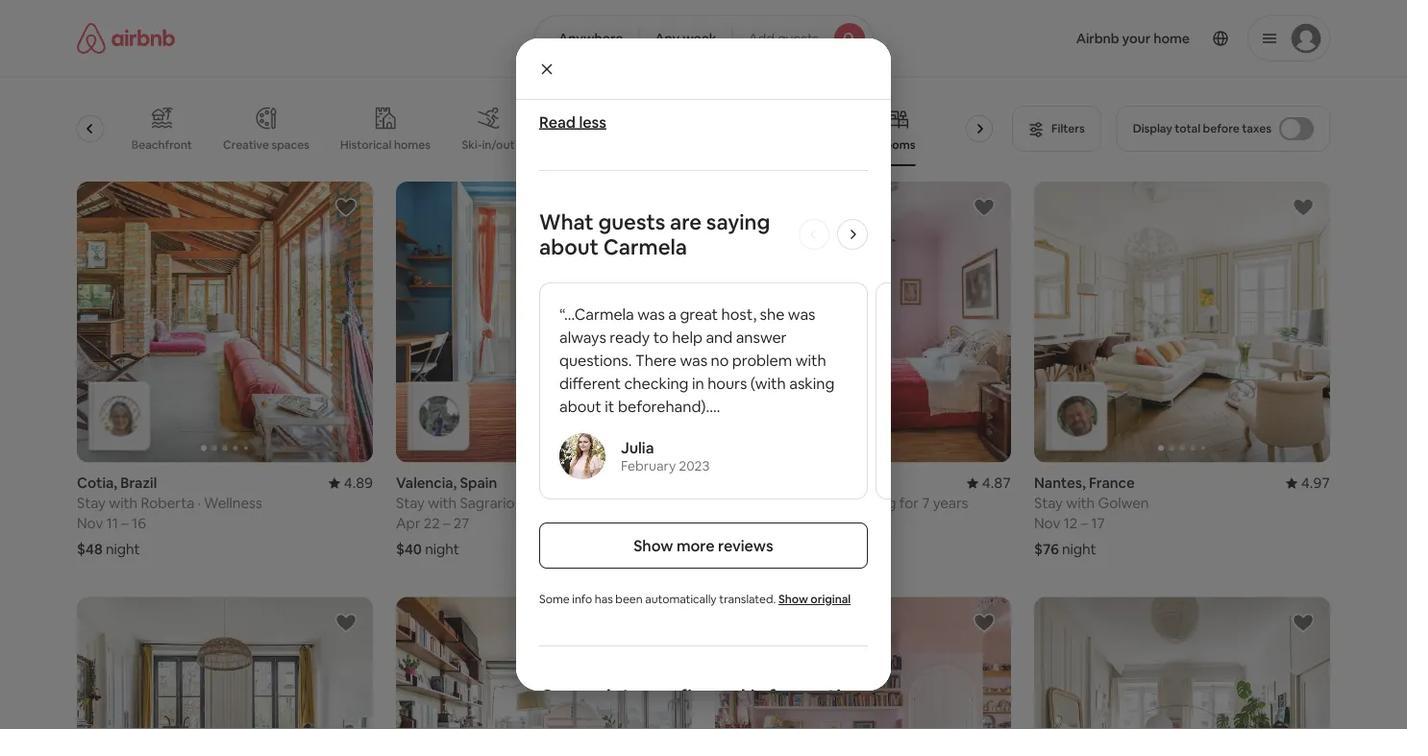 Task type: vqa. For each thing, say whether or not it's contained in the screenshot.
"…Carmela
yes



Task type: describe. For each thing, give the bounding box(es) containing it.
7
[[922, 494, 930, 513]]

6
[[744, 514, 753, 533]]

2 horizontal spatial was
[[788, 304, 815, 324]]

julia
[[621, 438, 654, 458]]

great
[[680, 304, 718, 324]]

coach
[[524, 494, 567, 513]]

with inside "…carmela was a great host, she was always ready to help and answer questions. there was no problem with different checking in hours (with asking about it beforehand).…
[[795, 350, 826, 370]]

$40
[[396, 540, 422, 559]]

display total before taxes
[[1133, 121, 1272, 136]]

before
[[1203, 121, 1240, 136]]

carmela's
[[539, 684, 638, 711]]

guests for add
[[778, 30, 819, 47]]

saying
[[706, 208, 770, 235]]

beachfront
[[131, 137, 192, 152]]

1 add to wishlist: lyon, france image from the left
[[334, 612, 358, 635]]

original
[[811, 592, 851, 607]]

nov inside cotia, brazil stay with roberta · wellness nov 11 – 16 $48 night
[[77, 514, 103, 533]]

nov inside the nantes, france stay with golwen nov 12 – 17 $76 night
[[1034, 514, 1060, 533]]

questions.
[[559, 350, 632, 370]]

carmela inside stay with carmela · hosting for 7 years nov 6 – 11 $43 night
[[779, 494, 835, 513]]

there
[[635, 350, 677, 370]]

show original button
[[778, 592, 851, 607]]

host,
[[721, 304, 757, 324]]

with for valencia, spain stay with sagrario · coach apr 22 – 27 $40 night
[[428, 494, 457, 513]]

2 4.87 from the left
[[982, 474, 1011, 493]]

night inside the nantes, france stay with golwen nov 12 – 17 $76 night
[[1062, 540, 1096, 559]]

brazil
[[120, 474, 157, 493]]

read less button
[[539, 112, 868, 132]]

4.89
[[344, 474, 373, 493]]

profile element
[[896, 0, 1330, 77]]

$43
[[715, 540, 740, 559]]

and
[[706, 327, 733, 347]]

add to wishlist: torino, italy image
[[973, 196, 996, 219]]

1 horizontal spatial show
[[778, 592, 808, 607]]

information
[[750, 684, 867, 711]]

night inside valencia, spain stay with sagrario · coach apr 22 – 27 $40 night
[[425, 540, 459, 559]]

4.97 out of 5 average rating image
[[1286, 474, 1330, 493]]

– inside stay with carmela · hosting for 7 years nov 6 – 11 $43 night
[[756, 514, 763, 533]]

"…carmela
[[559, 304, 634, 324]]

display total before taxes button
[[1117, 106, 1330, 152]]

show more reviews button
[[539, 523, 868, 569]]

less
[[579, 112, 606, 132]]

· for sagrario
[[518, 494, 521, 513]]

to
[[653, 327, 669, 347]]

· inside stay with carmela · hosting for 7 years nov 6 – 11 $43 night
[[838, 494, 841, 513]]

beforehand).…
[[618, 396, 720, 416]]

anywhere button
[[534, 15, 639, 62]]

apr
[[396, 514, 421, 533]]

france
[[1089, 474, 1135, 493]]

about inside what guests are saying about carmela
[[539, 233, 599, 260]]

add guests button
[[732, 15, 873, 62]]

(with
[[750, 373, 786, 393]]

no
[[711, 350, 729, 370]]

stay for nantes, france
[[1034, 494, 1063, 513]]

add to wishlist: valencia, spain image
[[654, 196, 677, 219]]

answer
[[736, 327, 787, 347]]

she
[[760, 304, 785, 324]]

translated.
[[719, 592, 776, 607]]

11 inside stay with carmela · hosting for 7 years nov 6 – 11 $43 night
[[766, 514, 778, 533]]

add guests
[[748, 30, 819, 47]]

27
[[454, 514, 469, 533]]

17
[[1091, 514, 1105, 533]]

22
[[424, 514, 440, 533]]

cotia, brazil stay with roberta · wellness nov 11 – 16 $48 night
[[77, 474, 262, 559]]

always
[[559, 327, 606, 347]]

carmela's confirmed information
[[539, 684, 867, 711]]

any
[[655, 30, 680, 47]]

creative spaces
[[223, 137, 309, 152]]

4.87 out of 5 average rating image for stay with carmela · hosting for 7 years nov 6 – 11 $43 night
[[967, 474, 1011, 493]]

any week button
[[638, 15, 733, 62]]

$76
[[1034, 540, 1059, 559]]

add
[[748, 30, 775, 47]]

valencia, spain stay with sagrario · coach apr 22 – 27 $40 night
[[396, 474, 567, 559]]

more
[[677, 536, 715, 556]]

it
[[605, 396, 615, 416]]

read less
[[539, 112, 606, 132]]

2023
[[679, 458, 710, 475]]

historical
[[340, 137, 392, 152]]

asking
[[789, 373, 835, 393]]

guests for what
[[598, 208, 665, 235]]

rooms
[[878, 137, 915, 152]]

info
[[572, 592, 592, 607]]

· for roberta
[[198, 494, 201, 513]]

stay with carmela · hosting for 7 years nov 6 – 11 $43 night
[[715, 494, 968, 559]]



Task type: locate. For each thing, give the bounding box(es) containing it.
spain
[[460, 474, 497, 493]]

creative
[[223, 137, 269, 152]]

1 vertical spatial carmela
[[779, 494, 835, 513]]

with up '12'
[[1066, 494, 1095, 513]]

in/out
[[482, 137, 515, 152]]

with up 'asking'
[[795, 350, 826, 370]]

2 add to wishlist: lyon, france image from the left
[[1292, 612, 1315, 635]]

0 horizontal spatial 11
[[106, 514, 118, 533]]

– inside cotia, brazil stay with roberta · wellness nov 11 – 16 $48 night
[[121, 514, 129, 533]]

· right roberta
[[198, 494, 201, 513]]

0 horizontal spatial was
[[637, 304, 665, 324]]

carmela
[[603, 233, 687, 260], [779, 494, 835, 513]]

with for cotia, brazil stay with roberta · wellness nov 11 – 16 $48 night
[[109, 494, 138, 513]]

with inside stay with carmela · hosting for 7 years nov 6 – 11 $43 night
[[747, 494, 776, 513]]

show more reviews
[[634, 536, 773, 556]]

some info has been automatically translated. show original
[[539, 592, 851, 607]]

None search field
[[534, 15, 873, 62]]

stay inside valencia, spain stay with sagrario · coach apr 22 – 27 $40 night
[[396, 494, 425, 513]]

with inside valencia, spain stay with sagrario · coach apr 22 – 27 $40 night
[[428, 494, 457, 513]]

– left 16
[[121, 514, 129, 533]]

– right 6
[[756, 514, 763, 533]]

are
[[670, 208, 702, 235]]

stay down nantes,
[[1034, 494, 1063, 513]]

0 vertical spatial show
[[634, 536, 673, 556]]

some
[[539, 592, 570, 607]]

nov left '12'
[[1034, 514, 1060, 533]]

with up 6
[[747, 494, 776, 513]]

–
[[121, 514, 129, 533], [443, 514, 450, 533], [756, 514, 763, 533], [1081, 514, 1088, 533]]

1 horizontal spatial ·
[[518, 494, 521, 513]]

night inside stay with carmela · hosting for 7 years nov 6 – 11 $43 night
[[743, 540, 778, 559]]

2 stay from the left
[[396, 494, 425, 513]]

cotia,
[[77, 474, 117, 493]]

1 – from the left
[[121, 514, 129, 533]]

16
[[132, 514, 146, 533]]

2 night from the left
[[425, 540, 459, 559]]

years
[[933, 494, 968, 513]]

1 horizontal spatial 4.87 out of 5 average rating image
[[967, 474, 1011, 493]]

been
[[615, 592, 643, 607]]

with up 22
[[428, 494, 457, 513]]

4 – from the left
[[1081, 514, 1088, 533]]

was
[[637, 304, 665, 324], [788, 304, 815, 324], [680, 350, 707, 370]]

0 horizontal spatial show
[[634, 536, 673, 556]]

hosting
[[845, 494, 896, 513]]

4.87 left nantes,
[[982, 474, 1011, 493]]

ski-in/out
[[462, 137, 515, 152]]

about inside "…carmela was a great host, she was always ready to help and answer questions. there was no problem with different checking in hours (with asking about it beforehand).…
[[559, 396, 602, 416]]

what
[[539, 208, 594, 235]]

night
[[106, 540, 140, 559], [425, 540, 459, 559], [743, 540, 778, 559], [1062, 540, 1096, 559]]

0 horizontal spatial guests
[[598, 208, 665, 235]]

nov
[[77, 514, 103, 533], [715, 514, 741, 533], [1034, 514, 1060, 533]]

display
[[1133, 121, 1172, 136]]

julia february 2023
[[621, 438, 710, 475]]

week
[[683, 30, 717, 47]]

2 – from the left
[[443, 514, 450, 533]]

4.97
[[1301, 474, 1330, 493]]

1 horizontal spatial add to wishlist: lyon, france image
[[1292, 612, 1315, 635]]

anywhere
[[558, 30, 623, 47]]

add to wishlist: nantes, france image
[[1292, 196, 1315, 219]]

add to wishlist: lyon, france image
[[334, 612, 358, 635], [1292, 612, 1315, 635]]

0 horizontal spatial 4.87 out of 5 average rating image
[[648, 474, 692, 493]]

problem
[[732, 350, 792, 370]]

in
[[692, 373, 704, 393]]

1 stay from the left
[[77, 494, 106, 513]]

roberta
[[141, 494, 194, 513]]

2 horizontal spatial ·
[[838, 494, 841, 513]]

12
[[1064, 514, 1078, 533]]

carmela down 'add to wishlist: valencia, spain' image
[[603, 233, 687, 260]]

1 vertical spatial about
[[559, 396, 602, 416]]

with
[[795, 350, 826, 370], [109, 494, 138, 513], [428, 494, 457, 513], [747, 494, 776, 513], [1066, 494, 1095, 513]]

show inside show more reviews button
[[634, 536, 673, 556]]

2 nov from the left
[[715, 514, 741, 533]]

about
[[539, 233, 599, 260], [559, 396, 602, 416]]

golwen
[[1098, 494, 1149, 513]]

1 vertical spatial show
[[778, 592, 808, 607]]

2 horizontal spatial nov
[[1034, 514, 1060, 533]]

1 horizontal spatial guests
[[778, 30, 819, 47]]

· left coach
[[518, 494, 521, 513]]

nantes, france stay with golwen nov 12 – 17 $76 night
[[1034, 474, 1149, 559]]

hours
[[708, 373, 747, 393]]

julia user profile image
[[559, 433, 606, 480], [559, 433, 606, 480]]

group
[[47, 91, 1008, 166], [77, 182, 373, 463], [396, 182, 692, 463], [715, 182, 1011, 463], [1034, 182, 1330, 463], [77, 597, 373, 730], [396, 597, 692, 730], [715, 597, 1011, 730], [1034, 597, 1330, 730]]

valencia,
[[396, 474, 457, 493]]

1 horizontal spatial was
[[680, 350, 707, 370]]

add to wishlist: london, uk image
[[973, 612, 996, 635]]

homes
[[394, 137, 431, 152]]

1 11 from the left
[[106, 514, 118, 533]]

– inside valencia, spain stay with sagrario · coach apr 22 – 27 $40 night
[[443, 514, 450, 533]]

11 right 6
[[766, 514, 778, 533]]

night inside cotia, brazil stay with roberta · wellness nov 11 – 16 $48 night
[[106, 540, 140, 559]]

stay inside cotia, brazil stay with roberta · wellness nov 11 – 16 $48 night
[[77, 494, 106, 513]]

night down 16
[[106, 540, 140, 559]]

3 stay from the left
[[715, 494, 744, 513]]

guests inside what guests are saying about carmela
[[598, 208, 665, 235]]

nantes,
[[1034, 474, 1086, 493]]

1 horizontal spatial nov
[[715, 514, 741, 533]]

stay inside the nantes, france stay with golwen nov 12 – 17 $76 night
[[1034, 494, 1063, 513]]

stay down cotia,
[[77, 494, 106, 513]]

show left more
[[634, 536, 673, 556]]

0 horizontal spatial ·
[[198, 494, 201, 513]]

none search field containing anywhere
[[534, 15, 873, 62]]

night down 6
[[743, 540, 778, 559]]

stay
[[77, 494, 106, 513], [396, 494, 425, 513], [715, 494, 744, 513], [1034, 494, 1063, 513]]

stay up apr
[[396, 494, 425, 513]]

read
[[539, 112, 576, 132]]

0 horizontal spatial carmela
[[603, 233, 687, 260]]

checking
[[624, 373, 689, 393]]

· inside valencia, spain stay with sagrario · coach apr 22 – 27 $40 night
[[518, 494, 521, 513]]

host preview dialog
[[516, 0, 1204, 730]]

with down brazil
[[109, 494, 138, 513]]

nov up $48
[[77, 514, 103, 533]]

– left "27"
[[443, 514, 450, 533]]

1 vertical spatial guests
[[598, 208, 665, 235]]

carmela inside what guests are saying about carmela
[[603, 233, 687, 260]]

1 · from the left
[[198, 494, 201, 513]]

· inside cotia, brazil stay with roberta · wellness nov 11 – 16 $48 night
[[198, 494, 201, 513]]

wellness
[[204, 494, 262, 513]]

february
[[621, 458, 676, 475]]

3 night from the left
[[743, 540, 778, 559]]

about up "…carmela
[[539, 233, 599, 260]]

night down '12'
[[1062, 540, 1096, 559]]

2 4.87 out of 5 average rating image from the left
[[967, 474, 1011, 493]]

3 · from the left
[[838, 494, 841, 513]]

2 11 from the left
[[766, 514, 778, 533]]

3 nov from the left
[[1034, 514, 1060, 533]]

add to wishlist: cotia, brazil image
[[334, 196, 358, 219]]

guests inside 'add guests' button
[[778, 30, 819, 47]]

4.87 out of 5 average rating image
[[648, 474, 692, 493], [967, 474, 1011, 493]]

any week
[[655, 30, 717, 47]]

0 vertical spatial about
[[539, 233, 599, 260]]

was left a
[[637, 304, 665, 324]]

guests right add
[[778, 30, 819, 47]]

4.87 out of 5 average rating image for valencia, spain stay with sagrario · coach apr 22 – 27 $40 night
[[648, 474, 692, 493]]

a
[[668, 304, 677, 324]]

0 horizontal spatial add to wishlist: lyon, france image
[[334, 612, 358, 635]]

guests
[[778, 30, 819, 47], [598, 208, 665, 235]]

$48
[[77, 540, 103, 559]]

spaces
[[272, 137, 309, 152]]

4.87 up more
[[663, 474, 692, 493]]

sagrario
[[460, 494, 515, 513]]

4 stay from the left
[[1034, 494, 1063, 513]]

3 – from the left
[[756, 514, 763, 533]]

0 vertical spatial guests
[[778, 30, 819, 47]]

stay for cotia, brazil
[[77, 494, 106, 513]]

with inside the nantes, france stay with golwen nov 12 – 17 $76 night
[[1066, 494, 1095, 513]]

4.87 out of 5 average rating image down julia on the bottom left of the page
[[648, 474, 692, 493]]

11 left 16
[[106, 514, 118, 533]]

1 4.87 from the left
[[663, 474, 692, 493]]

– left the "17" on the bottom
[[1081, 514, 1088, 533]]

0 horizontal spatial 4.87
[[663, 474, 692, 493]]

1 horizontal spatial 4.87
[[982, 474, 1011, 493]]

show left original
[[778, 592, 808, 607]]

· left hosting
[[838, 494, 841, 513]]

with for nantes, france stay with golwen nov 12 – 17 $76 night
[[1066, 494, 1095, 513]]

ski-
[[462, 137, 482, 152]]

taxes
[[1242, 121, 1272, 136]]

2 · from the left
[[518, 494, 521, 513]]

stay inside stay with carmela · hosting for 7 years nov 6 – 11 $43 night
[[715, 494, 744, 513]]

confirmed
[[642, 684, 746, 711]]

different
[[559, 373, 621, 393]]

about down different
[[559, 396, 602, 416]]

was up "in" in the bottom of the page
[[680, 350, 707, 370]]

has
[[595, 592, 613, 607]]

stay for valencia, spain
[[396, 494, 425, 513]]

4 night from the left
[[1062, 540, 1096, 559]]

night down 22
[[425, 540, 459, 559]]

nov inside stay with carmela · hosting for 7 years nov 6 – 11 $43 night
[[715, 514, 741, 533]]

0 horizontal spatial nov
[[77, 514, 103, 533]]

1 horizontal spatial 11
[[766, 514, 778, 533]]

nov left 6
[[715, 514, 741, 533]]

was right she
[[788, 304, 815, 324]]

4.87 out of 5 average rating image up years
[[967, 474, 1011, 493]]

0 vertical spatial carmela
[[603, 233, 687, 260]]

ready
[[610, 327, 650, 347]]

help
[[672, 327, 703, 347]]

1 night from the left
[[106, 540, 140, 559]]

4.87
[[663, 474, 692, 493], [982, 474, 1011, 493]]

guests left are
[[598, 208, 665, 235]]

11 inside cotia, brazil stay with roberta · wellness nov 11 – 16 $48 night
[[106, 514, 118, 533]]

1 nov from the left
[[77, 514, 103, 533]]

automatically
[[645, 592, 717, 607]]

– inside the nantes, france stay with golwen nov 12 – 17 $76 night
[[1081, 514, 1088, 533]]

farms
[[57, 137, 90, 152]]

reviews
[[718, 536, 773, 556]]

total
[[1175, 121, 1201, 136]]

carmela left hosting
[[779, 494, 835, 513]]

"…carmela was a great host, she was always ready to help and answer questions. there was no problem with different checking in hours (with asking about it beforehand).…
[[559, 304, 835, 416]]

group containing historical homes
[[47, 91, 1008, 166]]

stay up reviews
[[715, 494, 744, 513]]

what guests are saying about carmela
[[539, 208, 770, 260]]

1 horizontal spatial carmela
[[779, 494, 835, 513]]

with inside cotia, brazil stay with roberta · wellness nov 11 – 16 $48 night
[[109, 494, 138, 513]]

1 4.87 out of 5 average rating image from the left
[[648, 474, 692, 493]]

for
[[899, 494, 919, 513]]

11
[[106, 514, 118, 533], [766, 514, 778, 533]]

4.89 out of 5 average rating image
[[329, 474, 373, 493]]



